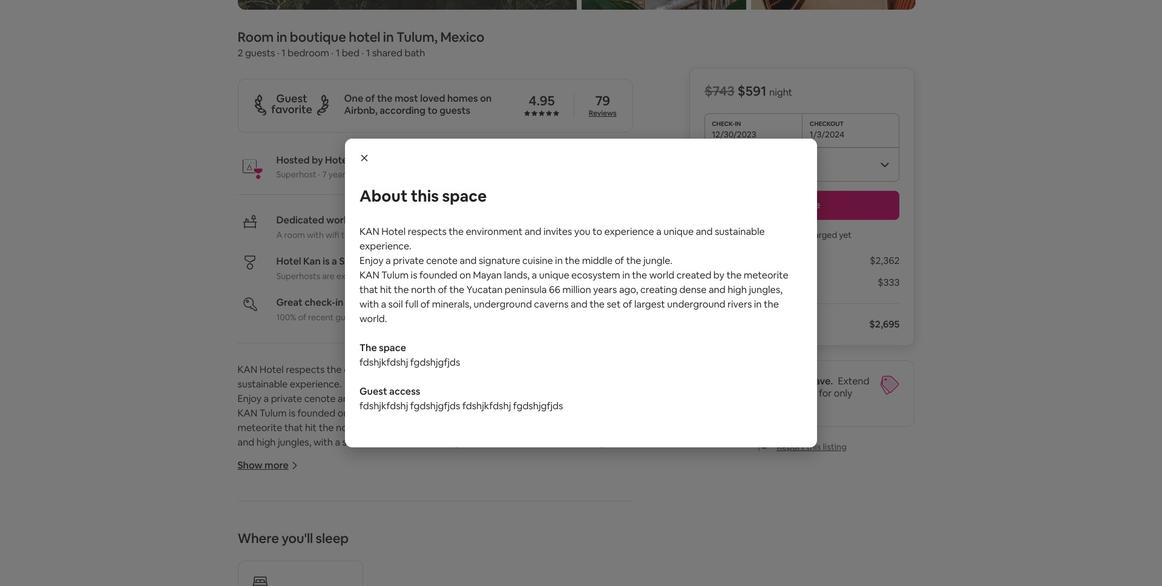 Task type: vqa. For each thing, say whether or not it's contained in the screenshot.
than
no



Task type: describe. For each thing, give the bounding box(es) containing it.
1 vertical spatial million
[[488, 421, 516, 434]]

full inside about this space dialog
[[405, 298, 419, 311]]

7
[[322, 169, 327, 180]]

peninsula inside about this space dialog
[[505, 283, 547, 296]]

1 horizontal spatial to
[[471, 363, 481, 376]]

show more
[[238, 459, 289, 472]]

experience inside about this space dialog
[[605, 225, 655, 238]]

room in boutique hotel in tulum, mexico 2 guests · 1 bedroom · 1 bed · 1 shared bath
[[238, 28, 485, 59]]

reviews
[[589, 109, 617, 118]]

$591
[[738, 82, 767, 99]]

listing
[[823, 442, 847, 452]]

save.
[[811, 375, 834, 388]]

with inside about this space dialog
[[360, 298, 379, 311]]

fdshjkfdshj fgdshjgfjds fdshjkfdshj fgdshjgfjds
[[238, 538, 441, 550]]

1 vertical spatial world.
[[352, 450, 379, 463]]

0 horizontal spatial meteorite
[[238, 421, 282, 434]]

1 vertical spatial environment
[[344, 363, 401, 376]]

million inside about this space dialog
[[563, 283, 591, 296]]

extend your stay by adding jan 3 for only $381.
[[705, 375, 870, 412]]

hit inside about this space dialog
[[380, 283, 392, 296]]

great
[[276, 296, 303, 309]]

0 horizontal spatial cuisine
[[401, 392, 431, 405]]

set inside about this space dialog
[[607, 298, 621, 311]]

1 vertical spatial creating
[[566, 421, 603, 434]]

gave
[[364, 312, 383, 323]]

yet
[[840, 230, 852, 240]]

guests inside room in boutique hotel in tulum, mexico 2 guests · 1 bedroom · 1 bed · 1 shared bath
[[245, 47, 275, 59]]

one of the most loved homes on airbnb, according to guests
[[344, 92, 492, 117]]

hosted
[[276, 154, 310, 166]]

north inside about this space dialog
[[411, 283, 436, 296]]

0 horizontal spatial dense
[[605, 421, 632, 434]]

0 horizontal spatial lands,
[[382, 407, 408, 420]]

hotel kan is a superhost superhosts are experienced, highly rated hosts.
[[276, 255, 462, 282]]

superhost for hosted by hotel kan
[[276, 169, 317, 180]]

extend
[[839, 375, 870, 388]]

most
[[395, 92, 418, 105]]

show
[[238, 459, 263, 472]]

cuisine inside about this space dialog
[[523, 254, 553, 267]]

cenote inside about this space dialog
[[426, 254, 458, 267]]

to inside about this space dialog
[[593, 225, 603, 238]]

1 vertical spatial jungles,
[[278, 436, 312, 449]]

12/30/2023
[[712, 129, 757, 140]]

are
[[322, 271, 335, 282]]

working.
[[423, 229, 456, 240]]

· inside hosted by hotel kan superhost · 7 years hosting
[[318, 169, 320, 180]]

airbnb service fee button
[[705, 276, 786, 289]]

0 horizontal spatial enjoy
[[238, 392, 262, 405]]

star
[[481, 312, 496, 323]]

0 horizontal spatial sustainable
[[238, 378, 288, 391]]

of inside one of the most loved homes on airbnb, according to guests
[[366, 92, 375, 105]]

lands, inside about this space dialog
[[504, 269, 530, 282]]

loved
[[420, 92, 445, 105]]

0 horizontal spatial mayan
[[351, 407, 380, 420]]

high inside about this space dialog
[[728, 283, 747, 296]]

0 horizontal spatial high
[[257, 436, 276, 449]]

jungle. inside about this space dialog
[[644, 254, 673, 267]]

your
[[705, 387, 725, 400]]

highly
[[389, 271, 412, 282]]

guest access fdshjkfdshj fgdshjgfjds fdshjkfdshj fgdshjgfjds
[[360, 385, 564, 412]]

66 inside about this space dialog
[[549, 283, 561, 296]]

caverns inside about this space dialog
[[534, 298, 569, 311]]

0 vertical spatial space
[[442, 186, 487, 207]]

stay
[[727, 387, 746, 400]]

access
[[390, 385, 421, 398]]

room
[[284, 229, 305, 240]]

about this space dialog
[[345, 139, 818, 448]]

1 vertical spatial kan hotel respects the environment and invites you to experience a unique and sustainable experience. enjoy a private cenote and signature cuisine in the middle of the jungle. kan tulum is founded on mayan lands, a unique ecosystem in the world created by the meteorite that hit the north of the yucatan peninsula 66 million years ago, creating dense and high jungles, with a soil full of minerals, underground caverns and the set of largest underground rivers in the world.
[[238, 363, 634, 463]]

hotel down the 100%
[[260, 363, 284, 376]]

on inside one of the most loved homes on airbnb, according to guests
[[480, 92, 492, 105]]

of inside great check-in experience 100% of recent guests gave the check-in process a 5-star rating.
[[298, 312, 306, 323]]

0 horizontal spatial caverns
[[488, 436, 523, 449]]

bedroom
[[288, 47, 329, 59]]

years inside about this space dialog
[[594, 283, 617, 296]]

according
[[380, 104, 426, 117]]

kan inside hotel kan is a superhost superhosts are experienced, highly rated hosts.
[[303, 255, 321, 268]]

1 vertical spatial private
[[271, 392, 302, 405]]

0 horizontal spatial experience.
[[290, 378, 342, 391]]

jungles, inside about this space dialog
[[749, 283, 783, 296]]

bed
[[342, 47, 360, 59]]

1 vertical spatial created
[[555, 407, 590, 420]]

hosts.
[[437, 271, 462, 282]]

0 horizontal spatial 66
[[474, 421, 486, 434]]

0 horizontal spatial middle
[[460, 392, 491, 405]]

hotel
[[349, 28, 381, 45]]

fdshjkfdshj fgdshjgfjds
[[238, 494, 339, 507]]

0 horizontal spatial yucatan
[[392, 421, 428, 434]]

be
[[793, 230, 803, 240]]

1 vertical spatial cenote
[[304, 392, 336, 405]]

0 horizontal spatial full
[[359, 436, 373, 449]]

by inside about this space dialog
[[714, 269, 725, 282]]

environment inside about this space dialog
[[466, 225, 523, 238]]

0 horizontal spatial hit
[[305, 421, 317, 434]]

fdshjkfdshj inside the space fdshjkfdshj fgdshjgfjds
[[360, 356, 408, 369]]

add
[[705, 375, 724, 388]]

where you'll sleep
[[238, 530, 349, 547]]

jan
[[794, 387, 810, 400]]

mexico
[[441, 28, 485, 45]]

respects inside about this space dialog
[[408, 225, 447, 238]]

minerals, inside about this space dialog
[[432, 298, 472, 311]]

0 horizontal spatial set
[[561, 436, 575, 449]]

you
[[753, 230, 768, 240]]

recent
[[308, 312, 334, 323]]

report this listing button
[[758, 442, 847, 452]]

rated
[[414, 271, 435, 282]]

night inside $743 $591 night
[[770, 86, 793, 99]]

rating.
[[498, 312, 523, 323]]

hosting
[[351, 169, 381, 180]]

$743 $591 night
[[705, 82, 793, 99]]

report
[[777, 442, 805, 452]]

0 horizontal spatial on
[[338, 407, 349, 420]]

service
[[737, 276, 769, 289]]

guests inside great check-in experience 100% of recent guests gave the check-in process a 5-star rating.
[[336, 312, 362, 323]]

room
[[238, 28, 274, 45]]

the inside one of the most loved homes on airbnb, according to guests
[[377, 92, 393, 105]]

0 horizontal spatial respects
[[286, 363, 325, 376]]

reserve
[[784, 199, 821, 211]]

wifi
[[326, 229, 340, 240]]

1 vertical spatial founded
[[298, 407, 336, 420]]

3 1 from the left
[[366, 47, 370, 59]]

enjoy inside about this space dialog
[[360, 254, 384, 267]]

1 vertical spatial minerals,
[[386, 436, 426, 449]]

1 vertical spatial that
[[285, 421, 303, 434]]

shared
[[372, 47, 403, 59]]

more
[[265, 459, 289, 472]]

airbnb,
[[344, 104, 378, 117]]

is inside dialog
[[411, 269, 418, 282]]

experienced,
[[337, 271, 388, 282]]

$743
[[705, 82, 735, 99]]

charged
[[805, 230, 838, 240]]

a inside hotel kan is a superhost superhosts are experienced, highly rated hosts.
[[332, 255, 337, 268]]

1 1 from the left
[[282, 47, 286, 59]]

$381.
[[705, 399, 728, 412]]

ecosystem inside about this space dialog
[[572, 269, 621, 282]]

soil inside about this space dialog
[[389, 298, 403, 311]]

tulum,
[[397, 28, 438, 45]]

that's
[[341, 229, 363, 240]]

that inside about this space dialog
[[360, 283, 378, 296]]

workspace
[[326, 214, 377, 226]]

where
[[238, 530, 279, 547]]

0 horizontal spatial is
[[289, 407, 296, 420]]

the inside great check-in experience 100% of recent guests gave the check-in process a 5-star rating.
[[384, 312, 398, 323]]

2 vertical spatial with
[[314, 436, 333, 449]]

1 vertical spatial jungle.
[[522, 392, 551, 405]]

space inside the space fdshjkfdshj fgdshjgfjds
[[379, 342, 406, 354]]

sleep
[[316, 530, 349, 547]]

1 vertical spatial ago,
[[544, 421, 563, 434]]

superhosts
[[276, 271, 321, 282]]

favorite
[[271, 103, 313, 116]]

well-
[[365, 229, 384, 240]]

0 horizontal spatial check-
[[305, 296, 336, 309]]

treehouse studio with cenote image 5 image
[[751, 0, 916, 10]]

underground down guest access fdshjkfdshj fgdshjgfjds fdshjkfdshj fgdshjgfjds
[[428, 436, 486, 449]]

one
[[344, 92, 364, 105]]

suited
[[384, 229, 408, 240]]

1 vertical spatial largest
[[589, 436, 619, 449]]

1 vertical spatial north
[[336, 421, 361, 434]]

meteorite inside about this space dialog
[[744, 269, 789, 282]]

mayan inside about this space dialog
[[473, 269, 502, 282]]

3
[[812, 387, 817, 400]]

this for about
[[411, 186, 439, 207]]



Task type: locate. For each thing, give the bounding box(es) containing it.
extra
[[739, 375, 763, 388]]

you won't be charged yet
[[753, 230, 852, 240]]

yucatan down the access
[[392, 421, 428, 434]]

by inside extend your stay by adding jan 3 for only $381.
[[748, 387, 759, 400]]

night
[[770, 86, 793, 99], [765, 375, 789, 388]]

this up working.
[[411, 186, 439, 207]]

· left bedroom
[[277, 47, 280, 59]]

0 vertical spatial north
[[411, 283, 436, 296]]

0 vertical spatial middle
[[582, 254, 613, 267]]

world. inside about this space dialog
[[360, 313, 387, 325]]

1 vertical spatial respects
[[286, 363, 325, 376]]

peninsula up rating.
[[505, 283, 547, 296]]

signature
[[479, 254, 521, 267], [357, 392, 399, 405]]

for right suited
[[410, 229, 421, 240]]

dedicated
[[276, 214, 324, 226]]

0 vertical spatial jungles,
[[749, 283, 783, 296]]

1 vertical spatial signature
[[357, 392, 399, 405]]

1 vertical spatial peninsula
[[430, 421, 472, 434]]

1 vertical spatial enjoy
[[238, 392, 262, 405]]

superhost inside hotel kan is a superhost superhosts are experienced, highly rated hosts.
[[339, 255, 386, 268]]

0 horizontal spatial superhost
[[276, 169, 317, 180]]

79
[[596, 92, 611, 109]]

0 vertical spatial guest
[[276, 92, 308, 106]]

guest inside guest access fdshjkfdshj fgdshjgfjds fdshjkfdshj fgdshjgfjds
[[360, 385, 387, 398]]

for inside "dedicated workspace a room with wifi that's well-suited for working."
[[410, 229, 421, 240]]

0 vertical spatial ago,
[[620, 283, 639, 296]]

hit
[[380, 283, 392, 296], [305, 421, 317, 434]]

with
[[307, 229, 324, 240], [360, 298, 379, 311], [314, 436, 333, 449]]

a
[[276, 229, 282, 240]]

0 vertical spatial private
[[393, 254, 424, 267]]

1 horizontal spatial experience
[[483, 363, 532, 376]]

0 vertical spatial hit
[[380, 283, 392, 296]]

space up working.
[[442, 186, 487, 207]]

0 horizontal spatial ago,
[[544, 421, 563, 434]]

0 horizontal spatial guests
[[245, 47, 275, 59]]

0 vertical spatial high
[[728, 283, 747, 296]]

$2,695
[[870, 318, 900, 331]]

1 horizontal spatial rivers
[[728, 298, 752, 311]]

underground up rating.
[[474, 298, 532, 311]]

high left fee
[[728, 283, 747, 296]]

0 horizontal spatial that
[[285, 421, 303, 434]]

1 horizontal spatial for
[[819, 387, 832, 400]]

is left hosts.
[[411, 269, 418, 282]]

superhost for hotel kan is a superhost
[[339, 255, 386, 268]]

0 horizontal spatial ecosystem
[[450, 407, 499, 420]]

2 vertical spatial to
[[471, 363, 481, 376]]

1 horizontal spatial jungle.
[[644, 254, 673, 267]]

largest
[[635, 298, 666, 311], [589, 436, 619, 449]]

1 horizontal spatial private
[[393, 254, 424, 267]]

treehouse studio with cenote image 3 image
[[582, 0, 746, 10]]

1 horizontal spatial set
[[607, 298, 621, 311]]

dense
[[680, 283, 707, 296], [605, 421, 632, 434]]

experience.
[[360, 240, 412, 253], [290, 378, 342, 391]]

in
[[277, 28, 287, 45], [383, 28, 394, 45], [555, 254, 563, 267], [623, 269, 630, 282], [336, 296, 344, 309], [755, 298, 762, 311], [426, 312, 433, 323], [433, 392, 441, 405], [501, 407, 508, 420], [325, 450, 332, 463]]

you'll
[[282, 530, 313, 547]]

4.95
[[529, 92, 555, 109]]

signature inside about this space dialog
[[479, 254, 521, 267]]

years inside hosted by hotel kan superhost · 7 years hosting
[[329, 169, 350, 180]]

ago, inside about this space dialog
[[620, 283, 639, 296]]

1 horizontal spatial check-
[[399, 312, 426, 323]]

1 vertical spatial experience.
[[290, 378, 342, 391]]

private inside about this space dialog
[[393, 254, 424, 267]]

guest for guest favorite
[[276, 92, 308, 106]]

0 vertical spatial night
[[770, 86, 793, 99]]

about this space
[[360, 186, 487, 207]]

the
[[360, 342, 377, 354]]

2 horizontal spatial 1
[[366, 47, 370, 59]]

show more button
[[238, 459, 298, 472]]

for inside extend your stay by adding jan 3 for only $381.
[[819, 387, 832, 400]]

guest for guest access fdshjkfdshj fgdshjgfjds fdshjkfdshj fgdshjgfjds
[[360, 385, 387, 398]]

0 horizontal spatial north
[[336, 421, 361, 434]]

peninsula down guest access fdshjkfdshj fgdshjgfjds fdshjkfdshj fgdshjgfjds
[[430, 421, 472, 434]]

of
[[366, 92, 375, 105], [615, 254, 625, 267], [438, 283, 448, 296], [421, 298, 430, 311], [623, 298, 633, 311], [298, 312, 306, 323], [493, 392, 502, 405], [363, 421, 372, 434], [375, 436, 384, 449], [577, 436, 587, 449]]

sustainable
[[715, 225, 765, 238], [238, 378, 288, 391]]

1 vertical spatial cuisine
[[401, 392, 431, 405]]

0 horizontal spatial cenote
[[304, 392, 336, 405]]

guest favorite
[[271, 92, 313, 116]]

$333
[[878, 276, 900, 289]]

rivers inside about this space dialog
[[728, 298, 752, 311]]

0 vertical spatial on
[[480, 92, 492, 105]]

1 vertical spatial sustainable
[[238, 378, 288, 391]]

tulum
[[382, 269, 409, 282], [260, 407, 287, 420]]

high up show more button
[[257, 436, 276, 449]]

0 horizontal spatial rivers
[[298, 450, 323, 463]]

kan up 'hosting' in the top of the page
[[352, 154, 370, 166]]

treehouse studio with cenote image 1 image
[[238, 0, 577, 10]]

experience. inside about this space dialog
[[360, 240, 412, 253]]

1 horizontal spatial world
[[650, 269, 675, 282]]

0 vertical spatial minerals,
[[432, 298, 472, 311]]

superhost inside hosted by hotel kan superhost · 7 years hosting
[[276, 169, 317, 180]]

lands, up rating.
[[504, 269, 530, 282]]

0 vertical spatial cuisine
[[523, 254, 553, 267]]

1 horizontal spatial minerals,
[[432, 298, 472, 311]]

about
[[360, 186, 408, 207]]

on
[[480, 92, 492, 105], [460, 269, 471, 282], [338, 407, 349, 420]]

1 vertical spatial ecosystem
[[450, 407, 499, 420]]

the space fdshjkfdshj fgdshjgfjds
[[360, 342, 461, 369]]

guests inside one of the most loved homes on airbnb, according to guests
[[440, 104, 471, 117]]

cuisine
[[523, 254, 553, 267], [401, 392, 431, 405]]

bath
[[405, 47, 426, 59]]

kan up superhosts
[[303, 255, 321, 268]]

tulum inside about this space dialog
[[382, 269, 409, 282]]

with inside "dedicated workspace a room with wifi that's well-suited for working."
[[307, 229, 324, 240]]

for right 3
[[819, 387, 832, 400]]

respects down recent
[[286, 363, 325, 376]]

1 left bedroom
[[282, 47, 286, 59]]

space right the on the bottom left of page
[[379, 342, 406, 354]]

rivers down airbnb service fee button
[[728, 298, 752, 311]]

1 vertical spatial kan
[[303, 255, 321, 268]]

· right bed
[[362, 47, 364, 59]]

1 horizontal spatial jungles,
[[749, 283, 783, 296]]

experience inside great check-in experience 100% of recent guests gave the check-in process a 5-star rating.
[[346, 296, 397, 309]]

1 horizontal spatial hit
[[380, 283, 392, 296]]

private
[[393, 254, 424, 267], [271, 392, 302, 405]]

1 vertical spatial middle
[[460, 392, 491, 405]]

0 vertical spatial cenote
[[426, 254, 458, 267]]

1 horizontal spatial invites
[[544, 225, 572, 238]]

on inside about this space dialog
[[460, 269, 471, 282]]

creating inside about this space dialog
[[641, 283, 678, 296]]

1 horizontal spatial caverns
[[534, 298, 569, 311]]

by
[[312, 154, 323, 166], [714, 269, 725, 282], [748, 387, 759, 400], [592, 407, 603, 420]]

0 horizontal spatial private
[[271, 392, 302, 405]]

experience
[[605, 225, 655, 238], [346, 296, 397, 309], [483, 363, 532, 376]]

report this listing
[[777, 442, 847, 452]]

to inside one of the most loved homes on airbnb, according to guests
[[428, 104, 438, 117]]

check- left process
[[399, 312, 426, 323]]

kan inside hosted by hotel kan superhost · 7 years hosting
[[352, 154, 370, 166]]

airbnb service fee
[[705, 276, 786, 289]]

superhost down 'hosted'
[[276, 169, 317, 180]]

1 horizontal spatial on
[[460, 269, 471, 282]]

0 vertical spatial superhost
[[276, 169, 317, 180]]

the
[[377, 92, 393, 105], [449, 225, 464, 238], [565, 254, 580, 267], [627, 254, 642, 267], [633, 269, 648, 282], [727, 269, 742, 282], [394, 283, 409, 296], [450, 283, 465, 296], [590, 298, 605, 311], [764, 298, 779, 311], [384, 312, 398, 323], [327, 363, 342, 376], [443, 392, 458, 405], [505, 392, 520, 405], [510, 407, 526, 420], [605, 407, 620, 420], [319, 421, 334, 434], [374, 421, 389, 434], [544, 436, 559, 449], [334, 450, 350, 463]]

is up show more button
[[289, 407, 296, 420]]

0 vertical spatial world
[[650, 269, 675, 282]]

million
[[563, 283, 591, 296], [488, 421, 516, 434]]

sustainable inside about this space dialog
[[715, 225, 765, 238]]

boutique
[[290, 28, 346, 45]]

1 vertical spatial for
[[819, 387, 832, 400]]

0 horizontal spatial world
[[528, 407, 553, 420]]

lands, down the access
[[382, 407, 408, 420]]

2 1 from the left
[[336, 47, 340, 59]]

you inside about this space dialog
[[575, 225, 591, 238]]

respects
[[408, 225, 447, 238], [286, 363, 325, 376]]

1 vertical spatial invites
[[422, 363, 450, 376]]

2 vertical spatial years
[[518, 421, 542, 434]]

that up more
[[285, 421, 303, 434]]

0 horizontal spatial jungle.
[[522, 392, 551, 405]]

1 horizontal spatial you
[[575, 225, 591, 238]]

homes
[[448, 92, 478, 105]]

0 horizontal spatial you
[[453, 363, 469, 376]]

night right extra
[[765, 375, 789, 388]]

yucatan up star
[[467, 283, 503, 296]]

hotel inside hotel kan is a superhost superhosts are experienced, highly rated hosts.
[[276, 255, 301, 268]]

reserve button
[[705, 191, 900, 220]]

is up the are
[[323, 255, 330, 268]]

ecosystem
[[572, 269, 621, 282], [450, 407, 499, 420]]

0 vertical spatial years
[[329, 169, 350, 180]]

environment down the on the bottom left of page
[[344, 363, 401, 376]]

minerals, down the access
[[386, 436, 426, 449]]

1 horizontal spatial lands,
[[504, 269, 530, 282]]

1 vertical spatial is
[[411, 269, 418, 282]]

79 reviews
[[589, 92, 617, 118]]

0 horizontal spatial soil
[[343, 436, 357, 449]]

100%
[[276, 312, 296, 323]]

0 horizontal spatial kan
[[303, 255, 321, 268]]

is inside hotel kan is a superhost superhosts are experienced, highly rated hosts.
[[323, 255, 330, 268]]

1 vertical spatial rivers
[[298, 450, 323, 463]]

yucatan inside about this space dialog
[[467, 283, 503, 296]]

0 horizontal spatial created
[[555, 407, 590, 420]]

0 horizontal spatial guest
[[276, 92, 308, 106]]

0 vertical spatial for
[[410, 229, 421, 240]]

1 vertical spatial caverns
[[488, 436, 523, 449]]

0 vertical spatial respects
[[408, 225, 447, 238]]

guest inside guest favorite
[[276, 92, 308, 106]]

0 vertical spatial ecosystem
[[572, 269, 621, 282]]

environment right working.
[[466, 225, 523, 238]]

night right $591
[[770, 86, 793, 99]]

middle inside about this space dialog
[[582, 254, 613, 267]]

guests left gave
[[336, 312, 362, 323]]

dedicated workspace a room with wifi that's well-suited for working.
[[276, 214, 456, 240]]

jungles, up more
[[278, 436, 312, 449]]

· left bed
[[332, 47, 334, 59]]

hotel up superhosts
[[276, 255, 301, 268]]

0 vertical spatial dense
[[680, 283, 707, 296]]

underground down airbnb
[[668, 298, 726, 311]]

check-
[[305, 296, 336, 309], [399, 312, 426, 323]]

signature up rating.
[[479, 254, 521, 267]]

unique
[[664, 225, 694, 238], [539, 269, 570, 282], [542, 363, 572, 376], [417, 407, 448, 420]]

created inside about this space dialog
[[677, 269, 712, 282]]

0 vertical spatial yucatan
[[467, 283, 503, 296]]

fgdshjgfjds inside the space fdshjkfdshj fgdshjgfjds
[[411, 356, 461, 369]]

largest inside about this space dialog
[[635, 298, 666, 311]]

add an extra night and save.
[[705, 375, 834, 388]]

created
[[677, 269, 712, 282], [555, 407, 590, 420]]

guests down room
[[245, 47, 275, 59]]

kan hotel respects the environment and invites you to experience a unique and sustainable experience. enjoy a private cenote and signature cuisine in the middle of the jungle. kan tulum is founded on mayan lands, a unique ecosystem in the world created by the meteorite that hit the north of the yucatan peninsula 66 million years ago, creating dense and high jungles, with a soil full of minerals, underground caverns and the set of largest underground rivers in the world. inside about this space dialog
[[360, 225, 789, 325]]

meteorite down you
[[744, 269, 789, 282]]

1/3/2024
[[810, 129, 845, 140]]

5-
[[473, 312, 481, 323]]

for
[[410, 229, 421, 240], [819, 387, 832, 400]]

minerals, up process
[[432, 298, 472, 311]]

this for report
[[807, 442, 822, 452]]

1 vertical spatial tulum
[[260, 407, 287, 420]]

kan
[[352, 154, 370, 166], [303, 255, 321, 268]]

soil
[[389, 298, 403, 311], [343, 436, 357, 449]]

0 horizontal spatial experience
[[346, 296, 397, 309]]

adding
[[761, 387, 792, 400]]

cenote
[[426, 254, 458, 267], [304, 392, 336, 405]]

you
[[575, 225, 591, 238], [453, 363, 469, 376]]

underground up fdshjkfdshj fgdshjgfjds
[[238, 450, 296, 463]]

invites
[[544, 225, 572, 238], [422, 363, 450, 376]]

to
[[428, 104, 438, 117], [593, 225, 603, 238], [471, 363, 481, 376]]

jungles, right airbnb
[[749, 283, 783, 296]]

0 vertical spatial guests
[[245, 47, 275, 59]]

1 vertical spatial superhost
[[339, 255, 386, 268]]

1 horizontal spatial signature
[[479, 254, 521, 267]]

0 horizontal spatial years
[[329, 169, 350, 180]]

superhost up experienced,
[[339, 255, 386, 268]]

hotel down about
[[382, 225, 406, 238]]

caverns
[[534, 298, 569, 311], [488, 436, 523, 449]]

guests right most
[[440, 104, 471, 117]]

meteorite up 'show more'
[[238, 421, 282, 434]]

lands,
[[504, 269, 530, 282], [382, 407, 408, 420]]

$2,362
[[870, 254, 900, 267]]

host profile picture image
[[238, 154, 262, 179]]

founded inside about this space dialog
[[420, 269, 458, 282]]

guest left the access
[[360, 385, 387, 398]]

2
[[238, 47, 243, 59]]

1 down hotel at left top
[[366, 47, 370, 59]]

0 horizontal spatial tulum
[[260, 407, 287, 420]]

1 vertical spatial night
[[765, 375, 789, 388]]

a inside great check-in experience 100% of recent guests gave the check-in process a 5-star rating.
[[467, 312, 472, 323]]

rivers right more
[[298, 450, 323, 463]]

fee
[[771, 276, 786, 289]]

hotel inside about this space dialog
[[382, 225, 406, 238]]

1 horizontal spatial soil
[[389, 298, 403, 311]]

tulum left rated
[[382, 269, 409, 282]]

process
[[434, 312, 465, 323]]

0 horizontal spatial to
[[428, 104, 438, 117]]

signature down the on the bottom left of page
[[357, 392, 399, 405]]

meteorite
[[744, 269, 789, 282], [238, 421, 282, 434]]

invites inside about this space dialog
[[544, 225, 572, 238]]

1 left bed
[[336, 47, 340, 59]]

an
[[726, 375, 737, 388]]

1 vertical spatial full
[[359, 436, 373, 449]]

that down experienced,
[[360, 283, 378, 296]]

this inside dialog
[[411, 186, 439, 207]]

hotel up 7
[[325, 154, 350, 166]]

dense inside about this space dialog
[[680, 283, 707, 296]]

by inside hosted by hotel kan superhost · 7 years hosting
[[312, 154, 323, 166]]

· left 7
[[318, 169, 320, 180]]

fdshjkfdshj
[[360, 356, 408, 369], [360, 400, 408, 412], [463, 400, 511, 412], [238, 494, 286, 507], [238, 538, 286, 550], [341, 538, 389, 550]]

0 vertical spatial creating
[[641, 283, 678, 296]]

0 vertical spatial full
[[405, 298, 419, 311]]

airbnb
[[705, 276, 735, 289]]

a
[[657, 225, 662, 238], [386, 254, 391, 267], [332, 255, 337, 268], [532, 269, 537, 282], [381, 298, 386, 311], [467, 312, 472, 323], [535, 363, 540, 376], [264, 392, 269, 405], [410, 407, 415, 420], [335, 436, 340, 449]]

0 horizontal spatial invites
[[422, 363, 450, 376]]

0 horizontal spatial founded
[[298, 407, 336, 420]]

tulum up more
[[260, 407, 287, 420]]

1 horizontal spatial created
[[677, 269, 712, 282]]

peninsula
[[505, 283, 547, 296], [430, 421, 472, 434]]

hotel inside hosted by hotel kan superhost · 7 years hosting
[[325, 154, 350, 166]]

respects right suited
[[408, 225, 447, 238]]

0 vertical spatial sustainable
[[715, 225, 765, 238]]

1 vertical spatial yucatan
[[392, 421, 428, 434]]

1 vertical spatial lands,
[[382, 407, 408, 420]]

check- up recent
[[305, 296, 336, 309]]

1 vertical spatial to
[[593, 225, 603, 238]]

only
[[835, 387, 853, 400]]

ago,
[[620, 283, 639, 296], [544, 421, 563, 434]]

kan
[[360, 225, 380, 238], [360, 269, 380, 282], [238, 363, 258, 376], [238, 407, 258, 420]]

world inside about this space dialog
[[650, 269, 675, 282]]

founded
[[420, 269, 458, 282], [298, 407, 336, 420]]

guest down bedroom
[[276, 92, 308, 106]]

0 vertical spatial lands,
[[504, 269, 530, 282]]

1 vertical spatial check-
[[399, 312, 426, 323]]

this left listing
[[807, 442, 822, 452]]



